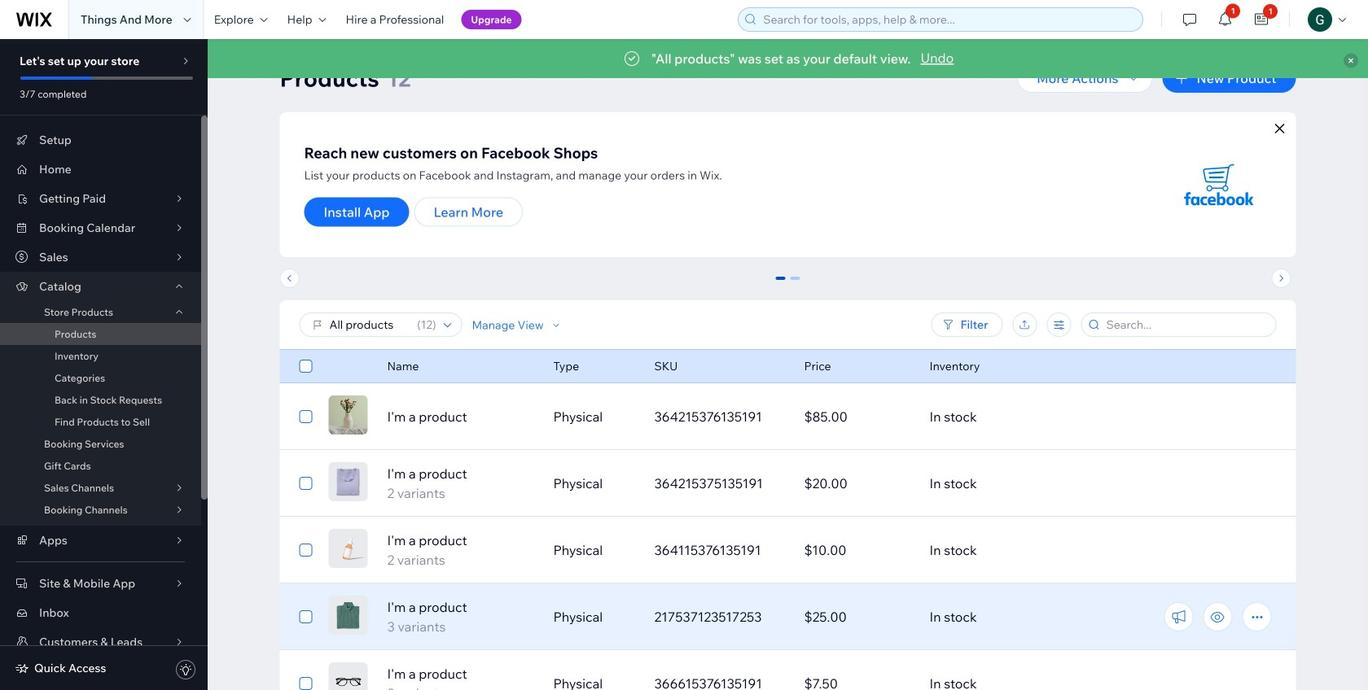 Task type: describe. For each thing, give the bounding box(es) containing it.
Search for tools, apps, help & more... field
[[758, 8, 1138, 31]]

Search... field
[[1101, 314, 1271, 336]]



Task type: vqa. For each thing, say whether or not it's contained in the screenshot.
'Search...' FIELD
yes



Task type: locate. For each thing, give the bounding box(es) containing it.
None checkbox
[[299, 357, 312, 376], [299, 407, 312, 427], [299, 474, 312, 493], [299, 541, 312, 560], [299, 608, 312, 627], [299, 357, 312, 376], [299, 407, 312, 427], [299, 474, 312, 493], [299, 541, 312, 560], [299, 608, 312, 627]]

Unsaved view field
[[325, 314, 412, 336]]

None checkbox
[[299, 674, 312, 691]]

reach new customers on facebook shops image
[[1166, 132, 1272, 238]]

sidebar element
[[0, 39, 208, 691]]

alert
[[208, 39, 1368, 78]]



